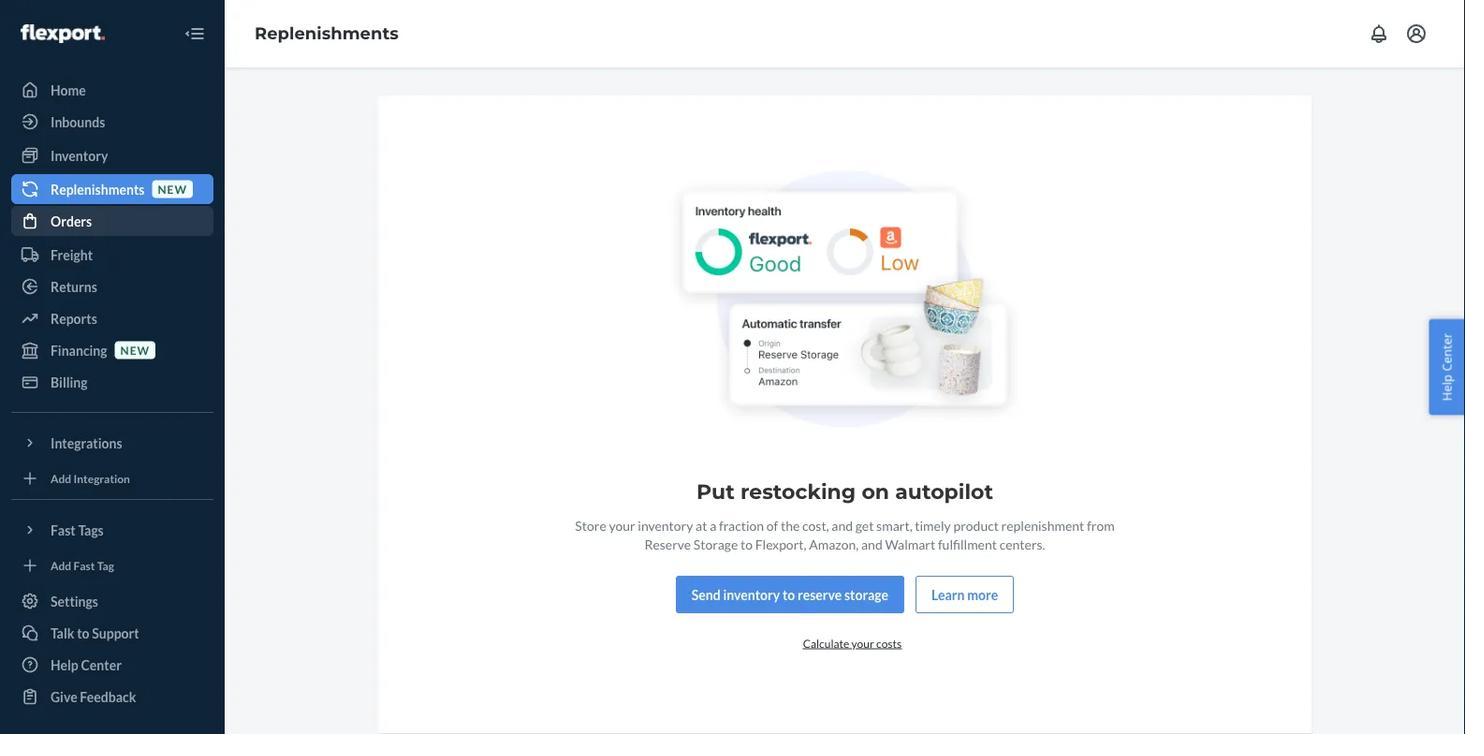 Task type: vqa. For each thing, say whether or not it's contained in the screenshot.
- within the CLAIMS - CLAIMS SUBMITTED SEE ALL THE CLAIMS THAT YOU HAVE SUBMITTED AND THEIR STATUS
no



Task type: locate. For each thing, give the bounding box(es) containing it.
0 vertical spatial center
[[1439, 333, 1456, 372]]

0 horizontal spatial your
[[609, 517, 636, 533]]

smart,
[[877, 517, 913, 533]]

your for store
[[609, 517, 636, 533]]

replenishments
[[255, 23, 399, 44], [51, 181, 145, 197]]

1 horizontal spatial center
[[1439, 333, 1456, 372]]

fast left tag
[[74, 559, 95, 572]]

1 vertical spatial help
[[51, 657, 78, 673]]

0 vertical spatial inventory
[[638, 517, 693, 533]]

0 horizontal spatial to
[[77, 625, 89, 641]]

1 vertical spatial add
[[51, 559, 71, 572]]

center
[[1439, 333, 1456, 372], [81, 657, 122, 673]]

add integration link
[[11, 466, 214, 492]]

settings
[[51, 593, 98, 609]]

talk to support
[[51, 625, 139, 641]]

fast left tags
[[51, 522, 76, 538]]

0 horizontal spatial help
[[51, 657, 78, 673]]

0 vertical spatial help
[[1439, 375, 1456, 401]]

2 horizontal spatial to
[[783, 587, 795, 603]]

reserve
[[798, 587, 842, 603]]

0 vertical spatial add
[[51, 472, 71, 485]]

store
[[575, 517, 607, 533]]

help inside button
[[1439, 375, 1456, 401]]

0 horizontal spatial replenishments
[[51, 181, 145, 197]]

add up settings
[[51, 559, 71, 572]]

help center
[[1439, 333, 1456, 401], [51, 657, 122, 673]]

new up orders link on the left top of the page
[[158, 182, 187, 196]]

1 horizontal spatial help center
[[1439, 333, 1456, 401]]

to inside button
[[783, 587, 795, 603]]

help center link
[[11, 650, 214, 680]]

1 vertical spatial help center
[[51, 657, 122, 673]]

to right talk at the bottom
[[77, 625, 89, 641]]

add left integration at the left bottom of the page
[[51, 472, 71, 485]]

restocking
[[741, 479, 856, 504]]

fraction
[[719, 517, 764, 533]]

to left reserve
[[783, 587, 795, 603]]

0 horizontal spatial center
[[81, 657, 122, 673]]

1 horizontal spatial your
[[852, 636, 875, 650]]

empty list image
[[664, 170, 1026, 435]]

1 add from the top
[[51, 472, 71, 485]]

help center inside 'link'
[[51, 657, 122, 673]]

add for add integration
[[51, 472, 71, 485]]

reports link
[[11, 303, 214, 333]]

0 vertical spatial fast
[[51, 522, 76, 538]]

2 add from the top
[[51, 559, 71, 572]]

1 vertical spatial inventory
[[724, 587, 780, 603]]

add fast tag
[[51, 559, 114, 572]]

give feedback button
[[11, 682, 214, 712]]

2 vertical spatial to
[[77, 625, 89, 641]]

inventory inside button
[[724, 587, 780, 603]]

1 horizontal spatial replenishments
[[255, 23, 399, 44]]

your inside store your inventory at a fraction of the cost, and get smart, timely product replenishment from reserve storage to flexport, amazon, and walmart fulfillment centers.
[[609, 517, 636, 533]]

inventory
[[638, 517, 693, 533], [724, 587, 780, 603]]

0 vertical spatial new
[[158, 182, 187, 196]]

1 horizontal spatial help
[[1439, 375, 1456, 401]]

help
[[1439, 375, 1456, 401], [51, 657, 78, 673]]

send inventory to reserve storage button
[[676, 576, 905, 613]]

inventory
[[51, 148, 108, 163]]

1 vertical spatial your
[[852, 636, 875, 650]]

add
[[51, 472, 71, 485], [51, 559, 71, 572]]

1 vertical spatial new
[[120, 343, 150, 357]]

get
[[856, 517, 874, 533]]

1 horizontal spatial inventory
[[724, 587, 780, 603]]

0 vertical spatial to
[[741, 536, 753, 552]]

calculate
[[803, 636, 850, 650]]

1 horizontal spatial to
[[741, 536, 753, 552]]

help center button
[[1430, 319, 1466, 415]]

new
[[158, 182, 187, 196], [120, 343, 150, 357]]

0 horizontal spatial help center
[[51, 657, 122, 673]]

inventory up the reserve
[[638, 517, 693, 533]]

your
[[609, 517, 636, 533], [852, 636, 875, 650]]

fast tags
[[51, 522, 104, 538]]

talk to support button
[[11, 618, 214, 648]]

center inside help center button
[[1439, 333, 1456, 372]]

1 vertical spatial center
[[81, 657, 122, 673]]

0 horizontal spatial and
[[832, 517, 853, 533]]

storage
[[694, 536, 738, 552]]

open account menu image
[[1406, 22, 1428, 45]]

financing
[[51, 342, 107, 358]]

give feedback
[[51, 689, 136, 705]]

0 horizontal spatial new
[[120, 343, 150, 357]]

1 horizontal spatial new
[[158, 182, 187, 196]]

0 vertical spatial help center
[[1439, 333, 1456, 401]]

and up amazon,
[[832, 517, 853, 533]]

to
[[741, 536, 753, 552], [783, 587, 795, 603], [77, 625, 89, 641]]

and down get
[[862, 536, 883, 552]]

1 vertical spatial to
[[783, 587, 795, 603]]

to down fraction
[[741, 536, 753, 552]]

inventory right send
[[724, 587, 780, 603]]

1 vertical spatial fast
[[74, 559, 95, 572]]

center inside help center 'link'
[[81, 657, 122, 673]]

product
[[954, 517, 999, 533]]

put
[[697, 479, 735, 504]]

costs
[[877, 636, 902, 650]]

talk
[[51, 625, 74, 641]]

1 horizontal spatial and
[[862, 536, 883, 552]]

fast
[[51, 522, 76, 538], [74, 559, 95, 572]]

1 vertical spatial replenishments
[[51, 181, 145, 197]]

support
[[92, 625, 139, 641]]

learn more
[[932, 587, 999, 603]]

0 horizontal spatial inventory
[[638, 517, 693, 533]]

new down reports link at left
[[120, 343, 150, 357]]

returns
[[51, 279, 97, 295]]

flexport logo image
[[21, 24, 105, 43]]

more
[[968, 587, 999, 603]]

the
[[781, 517, 800, 533]]

put restocking on autopilot
[[697, 479, 994, 504]]

your left "costs"
[[852, 636, 875, 650]]

0 vertical spatial your
[[609, 517, 636, 533]]

your right store
[[609, 517, 636, 533]]

walmart
[[885, 536, 936, 552]]

add for add fast tag
[[51, 559, 71, 572]]

settings link
[[11, 586, 214, 616]]

and
[[832, 517, 853, 533], [862, 536, 883, 552]]

1 vertical spatial and
[[862, 536, 883, 552]]

0 vertical spatial and
[[832, 517, 853, 533]]



Task type: describe. For each thing, give the bounding box(es) containing it.
to inside button
[[77, 625, 89, 641]]

learn
[[932, 587, 965, 603]]

fast inside dropdown button
[[51, 522, 76, 538]]

storage
[[845, 587, 889, 603]]

calculate your costs
[[803, 636, 902, 650]]

billing link
[[11, 367, 214, 397]]

billing
[[51, 374, 88, 390]]

calculate your costs link
[[803, 636, 902, 650]]

cost,
[[803, 517, 829, 533]]

integration
[[74, 472, 130, 485]]

at
[[696, 517, 708, 533]]

your for calculate
[[852, 636, 875, 650]]

send inventory to reserve storage
[[692, 587, 889, 603]]

timely
[[915, 517, 951, 533]]

0 vertical spatial replenishments
[[255, 23, 399, 44]]

amazon,
[[809, 536, 859, 552]]

new for financing
[[120, 343, 150, 357]]

send
[[692, 587, 721, 603]]

add integration
[[51, 472, 130, 485]]

orders
[[51, 213, 92, 229]]

replenishments link
[[255, 23, 399, 44]]

inventory link
[[11, 140, 214, 170]]

orders link
[[11, 206, 214, 236]]

store your inventory at a fraction of the cost, and get smart, timely product replenishment from reserve storage to flexport, amazon, and walmart fulfillment centers.
[[575, 517, 1115, 552]]

inbounds
[[51, 114, 105, 130]]

help center inside button
[[1439, 333, 1456, 401]]

new for replenishments
[[158, 182, 187, 196]]

replenishment
[[1002, 517, 1085, 533]]

inbounds link
[[11, 107, 214, 137]]

flexport,
[[756, 536, 807, 552]]

fast tags button
[[11, 515, 214, 545]]

freight link
[[11, 240, 214, 270]]

close navigation image
[[184, 22, 206, 45]]

home
[[51, 82, 86, 98]]

autopilot
[[896, 479, 994, 504]]

freight
[[51, 247, 93, 263]]

help inside 'link'
[[51, 657, 78, 673]]

centers.
[[1000, 536, 1046, 552]]

reserve
[[645, 536, 691, 552]]

feedback
[[80, 689, 136, 705]]

returns link
[[11, 272, 214, 302]]

to inside store your inventory at a fraction of the cost, and get smart, timely product replenishment from reserve storage to flexport, amazon, and walmart fulfillment centers.
[[741, 536, 753, 552]]

fulfillment
[[938, 536, 997, 552]]

inventory inside store your inventory at a fraction of the cost, and get smart, timely product replenishment from reserve storage to flexport, amazon, and walmart fulfillment centers.
[[638, 517, 693, 533]]

a
[[710, 517, 717, 533]]

from
[[1087, 517, 1115, 533]]

reports
[[51, 310, 97, 326]]

integrations
[[51, 435, 122, 451]]

integrations button
[[11, 428, 214, 458]]

add fast tag link
[[11, 553, 214, 579]]

give
[[51, 689, 77, 705]]

tag
[[97, 559, 114, 572]]

open notifications image
[[1368, 22, 1391, 45]]

home link
[[11, 75, 214, 105]]

on
[[862, 479, 890, 504]]

of
[[767, 517, 779, 533]]

learn more button
[[916, 576, 1014, 613]]

tags
[[78, 522, 104, 538]]



